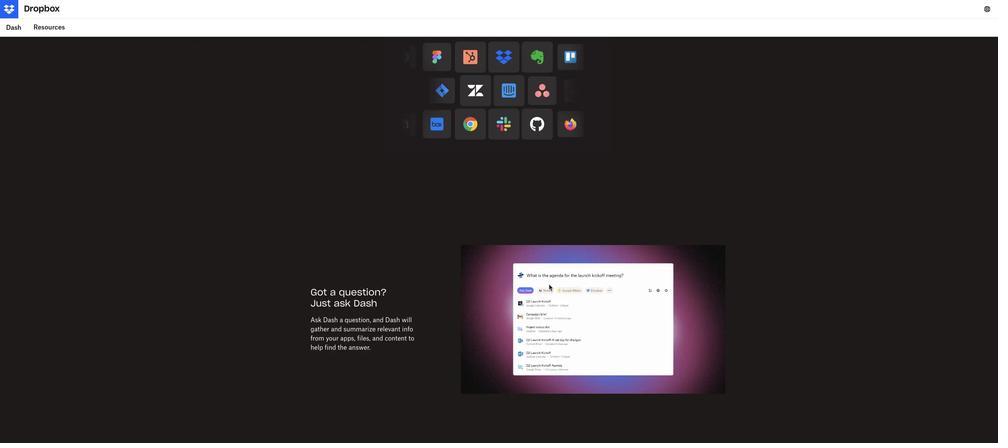 Task type: locate. For each thing, give the bounding box(es) containing it.
a inside 'got a question? just ask dash'
[[330, 286, 336, 298]]

dash link
[[0, 18, 27, 37]]

and up relevant
[[373, 316, 384, 324]]

a inside ask dash a question, and dash will gather and summarize relevant info from your apps, files, and content to help find the answer.
[[340, 316, 343, 324]]

to
[[409, 334, 415, 342]]

1 vertical spatial and
[[331, 325, 342, 333]]

dash left resources link
[[6, 24, 21, 31]]

relevant
[[378, 325, 401, 333]]

dash
[[6, 24, 21, 31], [323, 316, 338, 324], [386, 316, 400, 324]]

0 horizontal spatial a
[[330, 286, 336, 298]]

2 vertical spatial and
[[373, 334, 383, 342]]

got a question? just ask dash
[[311, 286, 387, 309]]

dash up relevant
[[386, 316, 400, 324]]

apps,
[[341, 334, 356, 342]]

1 horizontal spatial a
[[340, 316, 343, 324]]

info
[[402, 325, 413, 333]]

a
[[330, 286, 336, 298], [340, 316, 343, 324]]

and
[[373, 316, 384, 324], [331, 325, 342, 333], [373, 334, 383, 342]]

files,
[[358, 334, 371, 342]]

dash up gather
[[323, 316, 338, 324]]

and up your
[[331, 325, 342, 333]]

help
[[311, 343, 323, 351]]

a right got
[[330, 286, 336, 298]]

0 horizontal spatial dash
[[6, 24, 21, 31]]

the
[[338, 343, 347, 351]]

1 vertical spatial a
[[340, 316, 343, 324]]

and right files,
[[373, 334, 383, 342]]

from
[[311, 334, 324, 342]]

summarize
[[344, 325, 376, 333]]

a left question,
[[340, 316, 343, 324]]

0 vertical spatial a
[[330, 286, 336, 298]]



Task type: describe. For each thing, give the bounding box(es) containing it.
2 horizontal spatial dash
[[386, 316, 400, 324]]

your
[[326, 334, 339, 342]]

ask dash a question, and dash will gather and summarize relevant info from your apps, files, and content to help find the answer.
[[311, 316, 415, 351]]

will
[[402, 316, 412, 324]]

answer.
[[349, 343, 371, 351]]

0 vertical spatial and
[[373, 316, 384, 324]]

content
[[385, 334, 407, 342]]

question,
[[345, 316, 371, 324]]

just ask dash
[[311, 297, 378, 309]]

find
[[325, 343, 336, 351]]

1 horizontal spatial dash
[[323, 316, 338, 324]]

question?
[[339, 286, 387, 298]]

gather
[[311, 325, 330, 333]]

resources link
[[27, 18, 71, 37]]

got
[[311, 286, 327, 298]]

ask
[[311, 316, 322, 324]]

resources
[[34, 23, 65, 31]]



Task type: vqa. For each thing, say whether or not it's contained in the screenshot.
videos
no



